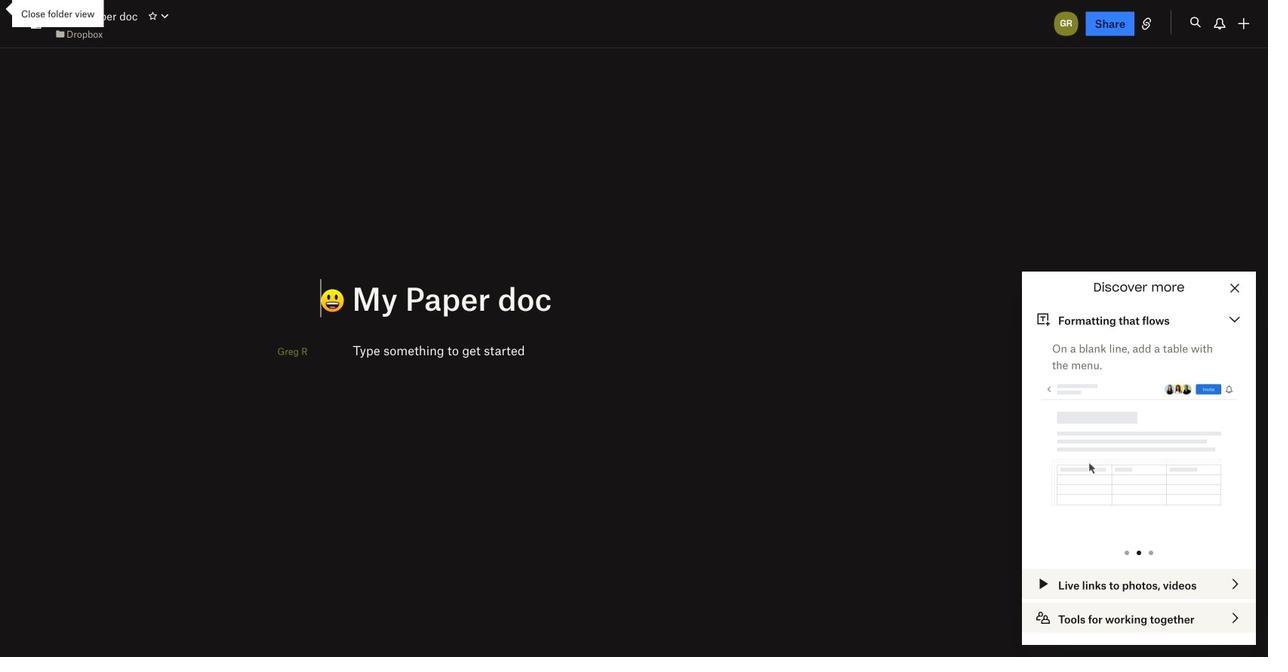 Task type: describe. For each thing, give the bounding box(es) containing it.
grinning face with big eyes image
[[54, 11, 66, 23]]



Task type: vqa. For each thing, say whether or not it's contained in the screenshot.
the topmost be
no



Task type: locate. For each thing, give the bounding box(es) containing it.
carousel card 3 image
[[1145, 547, 1157, 559]]

carousel card 1 image
[[1121, 547, 1133, 559]]

heading
[[320, 279, 915, 317]]



